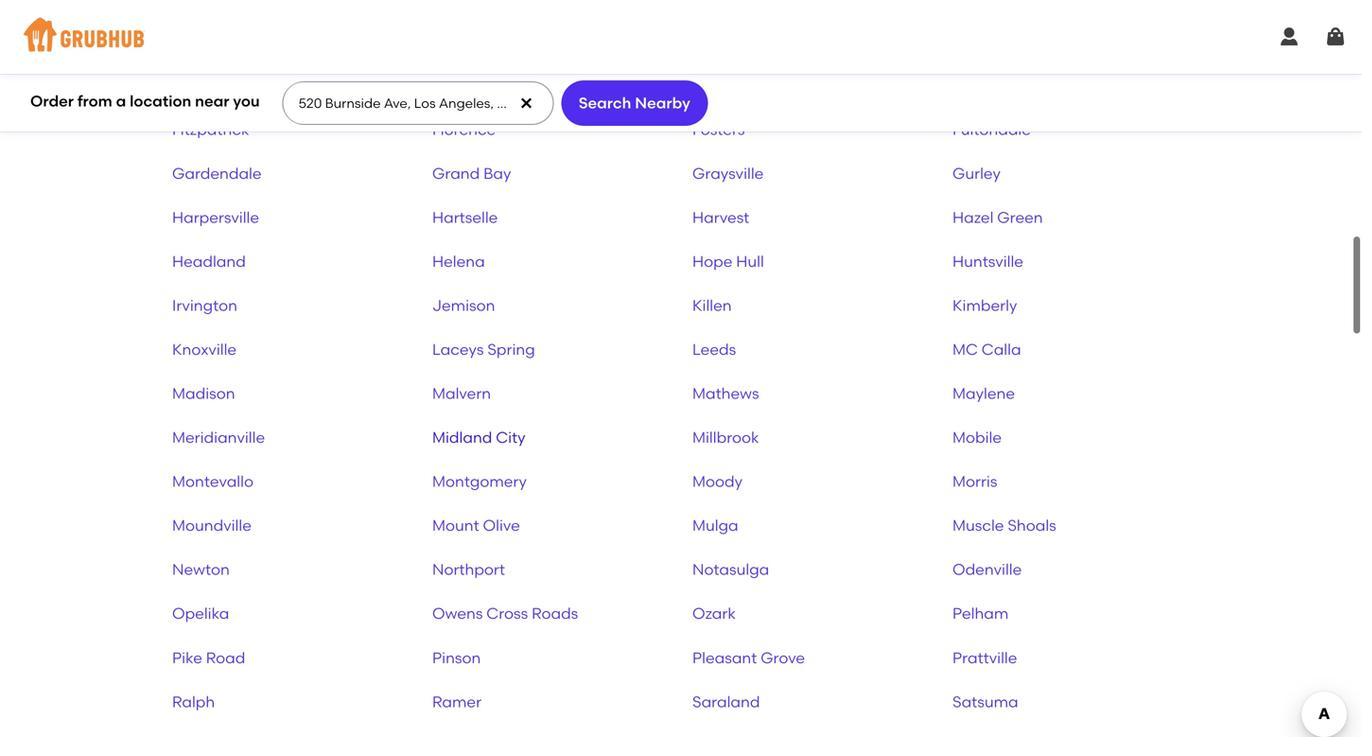 Task type: locate. For each thing, give the bounding box(es) containing it.
florence link
[[433, 120, 496, 138]]

midland
[[433, 428, 493, 447]]

satsuma link
[[953, 693, 1019, 711]]

montevallo
[[172, 472, 254, 491]]

killen link
[[693, 296, 732, 315]]

harpersville link
[[172, 208, 259, 227]]

search
[[579, 94, 632, 112]]

headland
[[172, 252, 246, 271]]

odenville
[[953, 561, 1023, 579]]

fultondale link
[[953, 120, 1032, 138]]

newton link
[[172, 561, 230, 579]]

millbrook link
[[693, 428, 760, 447]]

newton
[[172, 561, 230, 579]]

green
[[998, 208, 1044, 227]]

dothan
[[172, 76, 227, 94]]

a
[[116, 92, 126, 110]]

mount olive link
[[433, 516, 520, 535]]

jemison link
[[433, 296, 495, 315]]

huntsville
[[953, 252, 1024, 271]]

moundville link
[[172, 516, 252, 535]]

duncanville link
[[433, 76, 519, 94]]

fultondale
[[953, 120, 1032, 138]]

millbrook
[[693, 428, 760, 447]]

pleasant grove link
[[693, 649, 806, 667]]

search nearby
[[579, 94, 691, 112]]

2 horizontal spatial svg image
[[1325, 26, 1348, 48]]

headland link
[[172, 252, 246, 271]]

mount
[[433, 516, 480, 535]]

northport link
[[433, 561, 505, 579]]

meridianville
[[172, 428, 265, 447]]

muscle shoals
[[953, 516, 1057, 535]]

mathews
[[693, 384, 760, 403]]

mile
[[734, 76, 764, 94]]

fosters link
[[693, 120, 745, 138]]

laceys spring
[[433, 340, 535, 359]]

satsuma
[[953, 693, 1019, 711]]

midland city link
[[433, 428, 526, 447]]

duncanville
[[433, 76, 519, 94]]

knoxville link
[[172, 340, 237, 359]]

notasulga link
[[693, 561, 770, 579]]

svg image
[[1279, 26, 1301, 48], [1325, 26, 1348, 48], [519, 96, 534, 111]]

fitzpatrick
[[172, 120, 249, 138]]

you
[[233, 92, 260, 110]]

maylene link
[[953, 384, 1016, 403]]

northport
[[433, 561, 505, 579]]

cross
[[487, 605, 528, 623]]

midland city
[[433, 428, 526, 447]]

montgomery
[[433, 472, 527, 491]]

fitzpatrick link
[[172, 120, 249, 138]]

eight
[[693, 76, 730, 94]]

harpersville
[[172, 208, 259, 227]]

moody
[[693, 472, 743, 491]]

morris
[[953, 472, 998, 491]]

laceys
[[433, 340, 484, 359]]

leeds link
[[693, 340, 737, 359]]

kimberly
[[953, 296, 1018, 315]]

helena
[[433, 252, 485, 271]]

pinson
[[433, 649, 481, 667]]

mathews link
[[693, 384, 760, 403]]

killen
[[693, 296, 732, 315]]

hartselle
[[433, 208, 498, 227]]

gurley link
[[953, 164, 1001, 183]]

owens cross roads link
[[433, 605, 579, 623]]

mc
[[953, 340, 979, 359]]

mc calla
[[953, 340, 1022, 359]]

mulga
[[693, 516, 739, 535]]

near
[[195, 92, 230, 110]]

laceys spring link
[[433, 340, 535, 359]]

pleasant
[[693, 649, 758, 667]]

1 horizontal spatial svg image
[[1279, 26, 1301, 48]]

madison link
[[172, 384, 235, 403]]

gardendale link
[[172, 164, 262, 183]]

hope hull link
[[693, 252, 765, 271]]

city
[[496, 428, 526, 447]]

0 horizontal spatial svg image
[[519, 96, 534, 111]]



Task type: describe. For each thing, give the bounding box(es) containing it.
saraland
[[693, 693, 760, 711]]

owens cross roads
[[433, 605, 579, 623]]

jemison
[[433, 296, 495, 315]]

graysville link
[[693, 164, 764, 183]]

prattville
[[953, 649, 1018, 667]]

hazel green link
[[953, 208, 1044, 227]]

gardendale
[[172, 164, 262, 183]]

ralph
[[172, 693, 215, 711]]

hope hull
[[693, 252, 765, 271]]

Search Address search field
[[283, 82, 552, 124]]

odenville link
[[953, 561, 1023, 579]]

saraland link
[[693, 693, 760, 711]]

moody link
[[693, 472, 743, 491]]

opelika link
[[172, 605, 229, 623]]

opelika
[[172, 605, 229, 623]]

pelham
[[953, 605, 1009, 623]]

fosters
[[693, 120, 745, 138]]

mount olive
[[433, 516, 520, 535]]

malvern link
[[433, 384, 491, 403]]

ralph link
[[172, 693, 215, 711]]

mulga link
[[693, 516, 739, 535]]

eight mile
[[693, 76, 764, 94]]

from
[[77, 92, 112, 110]]

notasulga
[[693, 561, 770, 579]]

owens
[[433, 605, 483, 623]]

shoals
[[1008, 516, 1057, 535]]

spring
[[488, 340, 535, 359]]

grand bay
[[433, 164, 512, 183]]

maylene
[[953, 384, 1016, 403]]

morris link
[[953, 472, 998, 491]]

fairfield
[[953, 76, 1012, 94]]

florence
[[433, 120, 496, 138]]

pelham link
[[953, 605, 1009, 623]]

hazel green
[[953, 208, 1044, 227]]

ramer link
[[433, 693, 482, 711]]

prattville link
[[953, 649, 1018, 667]]

madison
[[172, 384, 235, 403]]

montgomery link
[[433, 472, 527, 491]]

order
[[30, 92, 74, 110]]

hull
[[737, 252, 765, 271]]

mobile link
[[953, 428, 1002, 447]]

harvest
[[693, 208, 750, 227]]

helena link
[[433, 252, 485, 271]]

eight mile link
[[693, 76, 764, 94]]

pike road
[[172, 649, 245, 667]]

harvest link
[[693, 208, 750, 227]]

pike
[[172, 649, 202, 667]]

mobile
[[953, 428, 1002, 447]]

ramer
[[433, 693, 482, 711]]

leeds
[[693, 340, 737, 359]]

search nearby button
[[562, 80, 708, 126]]

dothan link
[[172, 76, 227, 94]]

ozark
[[693, 605, 736, 623]]

ozark link
[[693, 605, 736, 623]]

location
[[130, 92, 192, 110]]

meridianville link
[[172, 428, 265, 447]]

nearby
[[635, 94, 691, 112]]

malvern
[[433, 384, 491, 403]]

main navigation navigation
[[0, 0, 1363, 74]]

grove
[[761, 649, 806, 667]]

knoxville
[[172, 340, 237, 359]]

pike road link
[[172, 649, 245, 667]]

fairfield link
[[953, 76, 1012, 94]]

moundville
[[172, 516, 252, 535]]

pinson link
[[433, 649, 481, 667]]

grand
[[433, 164, 480, 183]]

kimberly link
[[953, 296, 1018, 315]]

order from a location near you
[[30, 92, 260, 110]]

road
[[206, 649, 245, 667]]

irvington link
[[172, 296, 237, 315]]

montevallo link
[[172, 472, 254, 491]]



Task type: vqa. For each thing, say whether or not it's contained in the screenshot.
Hazel Green Link
yes



